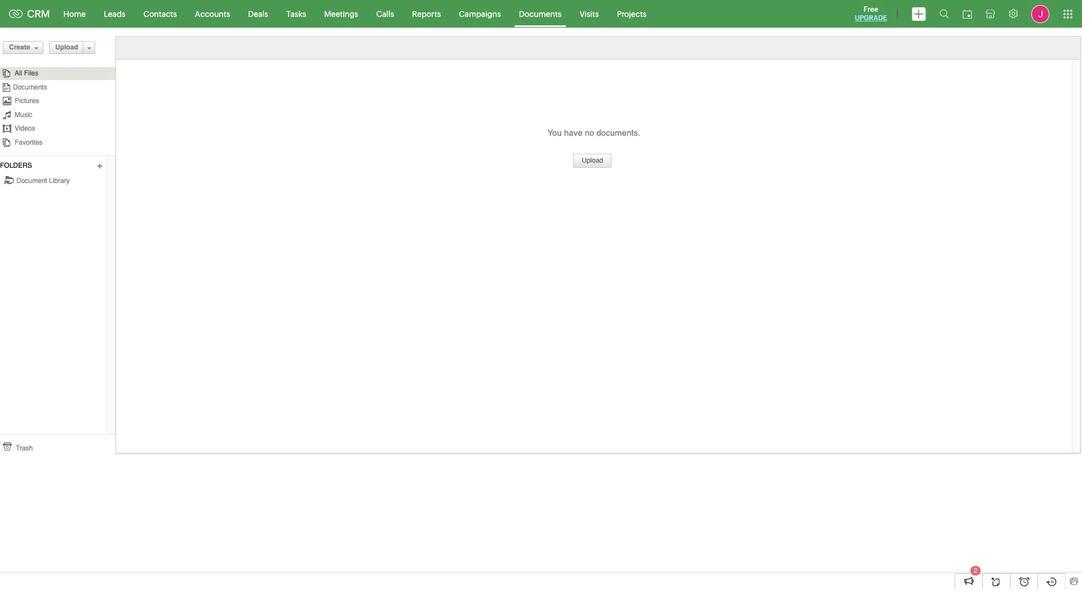Task type: vqa. For each thing, say whether or not it's contained in the screenshot.
Upgrade
yes



Task type: locate. For each thing, give the bounding box(es) containing it.
calls
[[376, 9, 394, 18]]

crm
[[27, 8, 50, 20]]

documents
[[519, 9, 562, 18]]

contacts
[[143, 9, 177, 18]]

calls link
[[367, 0, 403, 27]]

deals link
[[239, 0, 277, 27]]

home
[[63, 9, 86, 18]]

profile element
[[1025, 0, 1056, 27]]

deals
[[248, 9, 268, 18]]

home link
[[54, 0, 95, 27]]

profile image
[[1031, 5, 1049, 23]]

campaigns
[[459, 9, 501, 18]]

accounts link
[[186, 0, 239, 27]]

tasks
[[286, 9, 306, 18]]

search image
[[939, 9, 949, 19]]

create menu image
[[912, 7, 926, 21]]

projects link
[[608, 0, 656, 27]]

calendar image
[[963, 9, 972, 18]]



Task type: describe. For each thing, give the bounding box(es) containing it.
2
[[974, 568, 977, 574]]

visits link
[[571, 0, 608, 27]]

visits
[[580, 9, 599, 18]]

contacts link
[[134, 0, 186, 27]]

leads link
[[95, 0, 134, 27]]

free upgrade
[[855, 5, 887, 22]]

meetings link
[[315, 0, 367, 27]]

leads
[[104, 9, 125, 18]]

tasks link
[[277, 0, 315, 27]]

create menu element
[[905, 0, 933, 27]]

reports link
[[403, 0, 450, 27]]

meetings
[[324, 9, 358, 18]]

accounts
[[195, 9, 230, 18]]

campaigns link
[[450, 0, 510, 27]]

crm link
[[9, 8, 50, 20]]

search element
[[933, 0, 956, 28]]

free
[[864, 5, 878, 14]]

documents link
[[510, 0, 571, 27]]

projects
[[617, 9, 647, 18]]

upgrade
[[855, 14, 887, 22]]

reports
[[412, 9, 441, 18]]



